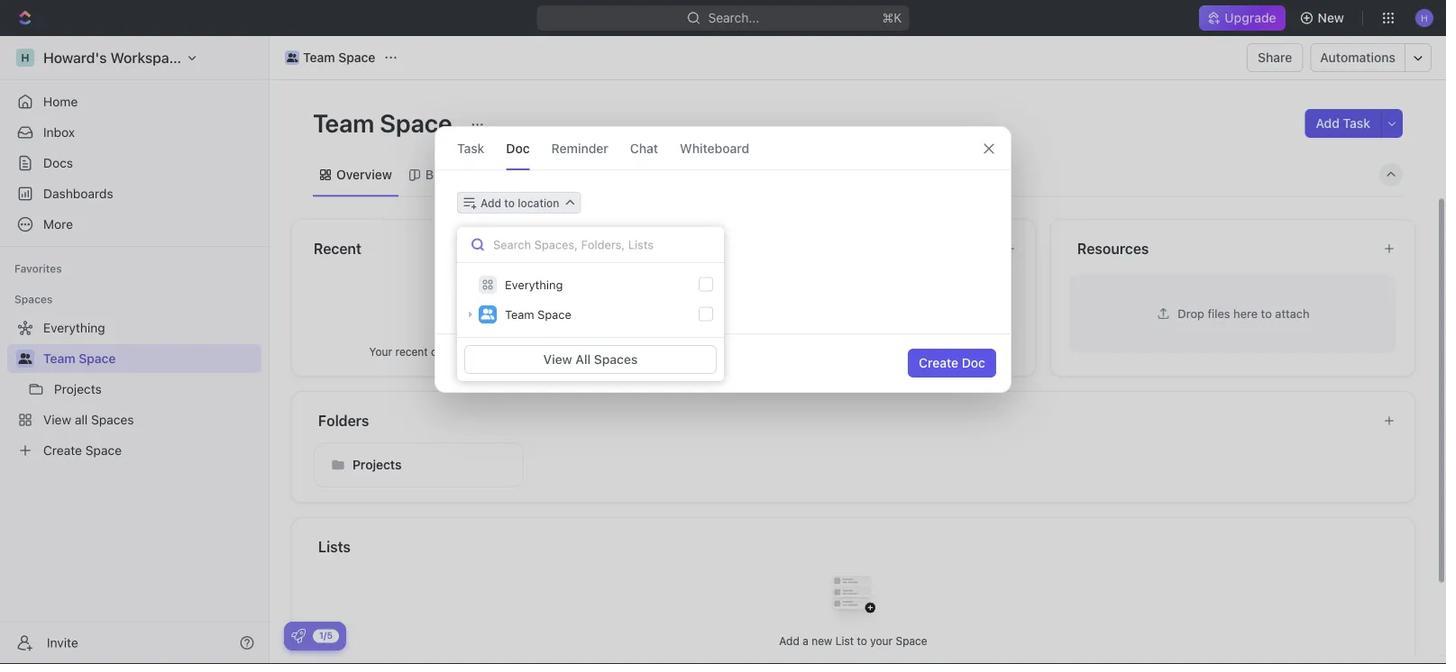 Task type: describe. For each thing, give the bounding box(es) containing it.
to left this
[[888, 345, 898, 358]]

add task
[[1316, 116, 1370, 131]]

board
[[425, 167, 461, 182]]

any
[[838, 345, 856, 358]]

Search Spaces, Folders, Lists text field
[[457, 227, 724, 263]]

1 horizontal spatial user group image
[[286, 53, 298, 62]]

added
[[803, 345, 835, 358]]

docs link
[[7, 149, 261, 178]]

location
[[518, 197, 559, 209]]

doc inside button
[[962, 356, 985, 371]]

lists
[[318, 538, 351, 555]]

add task button
[[1305, 109, 1381, 138]]

team space inside tree
[[43, 351, 116, 366]]

dialog containing task
[[435, 126, 1012, 393]]

to left your
[[857, 634, 867, 647]]

resources button
[[1077, 238, 1369, 259]]

chat
[[630, 141, 658, 156]]

drop files here to attach
[[1178, 307, 1310, 320]]

home link
[[7, 87, 261, 116]]

inbox link
[[7, 118, 261, 147]]

1 vertical spatial task
[[457, 141, 485, 156]]

a
[[803, 634, 809, 647]]

gantt
[[636, 167, 669, 182]]

new button
[[1293, 4, 1355, 32]]

⌘k
[[882, 10, 902, 25]]

search...
[[708, 10, 760, 25]]

chat button
[[630, 127, 658, 170]]

resources
[[1077, 240, 1149, 257]]

recent
[[395, 345, 428, 358]]

no lists icon. image
[[817, 561, 889, 633]]

reminder
[[551, 141, 608, 156]]

list link
[[490, 162, 516, 188]]

projects
[[353, 457, 402, 472]]

favorites button
[[7, 258, 69, 280]]

spaces inside sidebar navigation
[[14, 293, 53, 306]]

folders button
[[317, 410, 1369, 431]]

show
[[523, 345, 549, 358]]

add to location button
[[457, 192, 581, 214]]

location.
[[923, 345, 966, 358]]

0 vertical spatial list
[[494, 167, 516, 182]]

favorites
[[14, 262, 62, 275]]

docs inside docs link
[[43, 156, 73, 170]]

new
[[1318, 10, 1344, 25]]

items
[[472, 345, 500, 358]]

opened
[[431, 345, 469, 358]]

recent
[[314, 240, 361, 257]]

add for add task
[[1316, 116, 1340, 131]]

all
[[576, 352, 591, 367]]

folders
[[318, 412, 369, 429]]

onboarding checklist button element
[[291, 629, 306, 644]]

whiteboard
[[680, 141, 749, 156]]

1/5
[[319, 631, 333, 641]]

whiteboard button
[[680, 127, 749, 170]]

0 horizontal spatial doc
[[506, 141, 530, 156]]

no most used docs image
[[817, 272, 889, 344]]

everything
[[505, 278, 563, 292]]

1 horizontal spatial list
[[836, 634, 854, 647]]

view
[[543, 352, 572, 367]]

will
[[503, 345, 520, 358]]

space inside tree
[[79, 351, 116, 366]]

this
[[901, 345, 920, 358]]

share
[[1258, 50, 1292, 65]]



Task type: locate. For each thing, give the bounding box(es) containing it.
doc right create
[[962, 356, 985, 371]]

dashboards
[[43, 186, 113, 201]]

1 vertical spatial spaces
[[594, 352, 638, 367]]

2 horizontal spatial docs
[[859, 345, 885, 358]]

no recent items image
[[438, 272, 510, 344]]

gantt link
[[632, 162, 669, 188]]

overview
[[336, 167, 392, 182]]

view all spaces button
[[464, 345, 717, 374]]

task button
[[457, 127, 485, 170]]

team space link
[[280, 47, 380, 69], [43, 344, 258, 373]]

0 horizontal spatial spaces
[[14, 293, 53, 306]]

add inside dropdown button
[[481, 197, 501, 209]]

here.
[[552, 345, 578, 358]]

create doc button
[[908, 349, 996, 378]]

1 vertical spatial doc
[[962, 356, 985, 371]]

add down list link
[[481, 197, 501, 209]]

team space tree
[[7, 314, 261, 465]]

list right new
[[836, 634, 854, 647]]

list up add to location dropdown button
[[494, 167, 516, 182]]

attach
[[1275, 307, 1310, 320]]

spaces inside button
[[594, 352, 638, 367]]

to down list link
[[504, 197, 515, 209]]

spaces down favorites button
[[14, 293, 53, 306]]

lists button
[[317, 536, 1394, 558]]

list
[[494, 167, 516, 182], [836, 634, 854, 647]]

0 horizontal spatial user group image
[[18, 353, 32, 364]]

1 horizontal spatial add
[[779, 634, 800, 647]]

docs right any
[[859, 345, 885, 358]]

task
[[1343, 116, 1370, 131], [457, 141, 485, 156]]

add for add a new list to your space
[[779, 634, 800, 647]]

invite
[[47, 636, 78, 651]]

overview link
[[333, 162, 392, 188]]

to inside button
[[504, 197, 515, 209]]

add left a on the right of the page
[[779, 634, 800, 647]]

upgrade link
[[1199, 5, 1285, 31]]

task down automations button
[[1343, 116, 1370, 131]]

team
[[303, 50, 335, 65], [313, 108, 374, 137], [505, 308, 534, 321], [43, 351, 75, 366]]

0 vertical spatial team space link
[[280, 47, 380, 69]]

to right here
[[1261, 307, 1272, 320]]

your
[[870, 634, 893, 647]]

home
[[43, 94, 78, 109]]

haven't
[[762, 345, 800, 358]]

add
[[1316, 116, 1340, 131], [481, 197, 501, 209], [779, 634, 800, 647]]

add to location
[[481, 197, 559, 209]]

create doc
[[919, 356, 985, 371]]

add a new list to your space
[[779, 634, 927, 647]]

user group image
[[286, 53, 298, 62], [18, 353, 32, 364]]

spaces
[[14, 293, 53, 306], [594, 352, 638, 367]]

0 horizontal spatial list
[[494, 167, 516, 182]]

doc
[[506, 141, 530, 156], [962, 356, 985, 371]]

dialog
[[435, 126, 1012, 393]]

view all spaces
[[543, 352, 638, 367]]

2 horizontal spatial add
[[1316, 116, 1340, 131]]

you haven't added any docs to this location.
[[740, 345, 966, 358]]

automations button
[[1311, 44, 1405, 71]]

drop
[[1178, 307, 1204, 320]]

doc button
[[506, 127, 530, 170]]

doc up list link
[[506, 141, 530, 156]]

to
[[504, 197, 515, 209], [1261, 307, 1272, 320], [888, 345, 898, 358], [857, 634, 867, 647]]

0 vertical spatial spaces
[[14, 293, 53, 306]]

2 vertical spatial docs
[[859, 345, 885, 358]]

your recent opened items will show here.
[[369, 345, 578, 358]]

task up "board"
[[457, 141, 485, 156]]

table
[[703, 167, 735, 182]]

upgrade
[[1225, 10, 1276, 25]]

add down automations button
[[1316, 116, 1340, 131]]

here
[[1233, 307, 1258, 320]]

your
[[369, 345, 392, 358]]

add for add to location
[[481, 197, 501, 209]]

task inside "add task" button
[[1343, 116, 1370, 131]]

1 horizontal spatial task
[[1343, 116, 1370, 131]]

reminder button
[[551, 127, 608, 170]]

1 horizontal spatial doc
[[962, 356, 985, 371]]

team space link inside tree
[[43, 344, 258, 373]]

calendar
[[549, 167, 603, 182]]

1 horizontal spatial team space link
[[280, 47, 380, 69]]

space
[[338, 50, 375, 65], [380, 108, 452, 137], [538, 308, 572, 321], [79, 351, 116, 366], [896, 634, 927, 647]]

1 vertical spatial add
[[481, 197, 501, 209]]

1 horizontal spatial spaces
[[594, 352, 638, 367]]

add to location button
[[457, 192, 581, 214]]

user group image inside team space tree
[[18, 353, 32, 364]]

0 horizontal spatial team space link
[[43, 344, 258, 373]]

automations
[[1320, 50, 1396, 65]]

inbox
[[43, 125, 75, 140]]

docs down table link on the top of the page
[[693, 240, 728, 257]]

docs down the inbox
[[43, 156, 73, 170]]

0 vertical spatial doc
[[506, 141, 530, 156]]

new
[[812, 634, 832, 647]]

1 vertical spatial list
[[836, 634, 854, 647]]

1 vertical spatial docs
[[693, 240, 728, 257]]

0 vertical spatial add
[[1316, 116, 1340, 131]]

sidebar navigation
[[0, 36, 270, 664]]

1 vertical spatial user group image
[[18, 353, 32, 364]]

you
[[740, 345, 759, 358]]

0 horizontal spatial task
[[457, 141, 485, 156]]

0 horizontal spatial add
[[481, 197, 501, 209]]

user group image
[[481, 309, 495, 320]]

0 vertical spatial user group image
[[286, 53, 298, 62]]

dashboards link
[[7, 179, 261, 208]]

docs
[[43, 156, 73, 170], [693, 240, 728, 257], [859, 345, 885, 358]]

0 horizontal spatial docs
[[43, 156, 73, 170]]

1 horizontal spatial docs
[[693, 240, 728, 257]]

projects button
[[314, 442, 524, 487]]

2 vertical spatial add
[[779, 634, 800, 647]]

create
[[919, 356, 959, 371]]

spaces right "all" in the bottom left of the page
[[594, 352, 638, 367]]

table link
[[699, 162, 735, 188]]

team space
[[303, 50, 375, 65], [313, 108, 458, 137], [505, 308, 572, 321], [43, 351, 116, 366]]

team inside tree
[[43, 351, 75, 366]]

0 vertical spatial task
[[1343, 116, 1370, 131]]

Name this Doc... field
[[435, 225, 1011, 246]]

0 vertical spatial docs
[[43, 156, 73, 170]]

calendar link
[[545, 162, 603, 188]]

board link
[[422, 162, 461, 188]]

1 vertical spatial team space link
[[43, 344, 258, 373]]

files
[[1208, 307, 1230, 320]]

onboarding checklist button image
[[291, 629, 306, 644]]

share button
[[1247, 43, 1303, 72]]



Task type: vqa. For each thing, say whether or not it's contained in the screenshot.
'folders' button
yes



